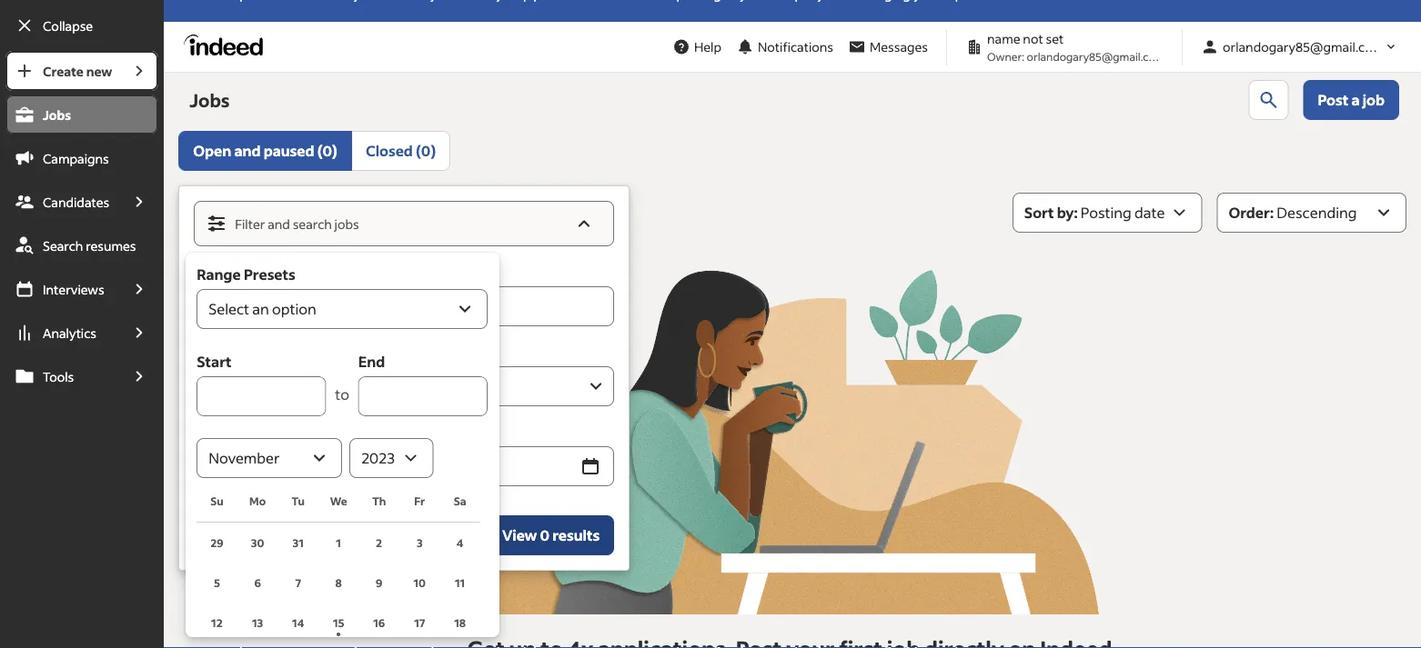 Task type: locate. For each thing, give the bounding box(es) containing it.
filter and search jobs
[[235, 216, 359, 233]]

name
[[987, 30, 1021, 47]]

15
[[333, 616, 344, 630]]

sort
[[1025, 203, 1054, 222]]

orlandogary85@gmail.com
[[1223, 39, 1384, 55], [1027, 49, 1165, 63]]

filter and search jobs element
[[195, 202, 614, 246]]

campaigns
[[43, 150, 109, 167]]

job
[[194, 263, 219, 281]]

notifications
[[758, 39, 834, 55]]

1
[[336, 536, 341, 550]]

and right open
[[234, 142, 261, 160]]

18
[[454, 616, 466, 630]]

0 horizontal spatial and
[[234, 142, 261, 160]]

analytics link
[[5, 313, 120, 353]]

8 button
[[318, 563, 359, 603]]

9
[[376, 576, 383, 590]]

13 button
[[237, 603, 278, 643]]

5 button
[[197, 563, 237, 603]]

menu bar
[[0, 51, 164, 649]]

notifications button
[[729, 27, 841, 67]]

open
[[193, 142, 231, 160]]

and inside filter and search jobs element
[[268, 216, 290, 233]]

16
[[373, 616, 385, 630]]

order:
[[1229, 203, 1274, 222]]

16 button
[[359, 603, 400, 643]]

31 button
[[278, 523, 318, 563]]

Location field
[[201, 374, 578, 400]]

su
[[210, 495, 224, 509]]

30 button
[[237, 523, 278, 563]]

4
[[457, 536, 464, 550]]

1 horizontal spatial (0)
[[416, 142, 436, 160]]

2 (0) from the left
[[416, 142, 436, 160]]

11
[[455, 576, 465, 590]]

campaigns link
[[5, 138, 159, 178]]

range presets
[[197, 265, 296, 284]]

1 horizontal spatial orlandogary85@gmail.com
[[1223, 39, 1384, 55]]

and
[[234, 142, 261, 160], [268, 216, 290, 233]]

0 vertical spatial and
[[234, 142, 261, 160]]

set
[[227, 526, 249, 545]]

None checkbox
[[194, 525, 216, 547]]

orlandogary85@gmail.com down set
[[1027, 49, 1165, 63]]

jobs
[[189, 88, 230, 112], [43, 106, 71, 123]]

collapse
[[43, 17, 93, 34]]

default
[[269, 526, 317, 545]]

29
[[210, 536, 224, 550]]

end
[[358, 353, 385, 371]]

(0) right paused
[[317, 142, 338, 160]]

order: descending
[[1229, 203, 1357, 222]]

(0) right closed
[[416, 142, 436, 160]]

0 horizontal spatial orlandogary85@gmail.com
[[1027, 49, 1165, 63]]

1 horizontal spatial and
[[268, 216, 290, 233]]

31
[[293, 536, 304, 550]]

and right filter
[[268, 216, 290, 233]]

search
[[43, 238, 83, 254]]

not
[[1023, 30, 1044, 47]]

search candidates image
[[1258, 89, 1280, 111]]

jobs up open
[[189, 88, 230, 112]]

indeed home image
[[184, 34, 271, 56]]

1 horizontal spatial jobs
[[189, 88, 230, 112]]

post
[[1318, 91, 1349, 109]]

grid
[[197, 479, 480, 649]]

0 horizontal spatial (0)
[[317, 142, 338, 160]]

orlandogary85@gmail.com inside dropdown button
[[1223, 39, 1384, 55]]

menu bar containing create new
[[0, 51, 164, 649]]

jobs link
[[5, 95, 159, 135]]

a
[[1352, 91, 1360, 109]]

jobs down create new link
[[43, 106, 71, 123]]

messages
[[870, 39, 928, 55]]

to
[[335, 385, 350, 404]]

post a job
[[1318, 91, 1385, 109]]

date
[[1135, 203, 1165, 222]]

1 vertical spatial and
[[268, 216, 290, 233]]

orlandogary85@gmail.com up the post
[[1223, 39, 1384, 55]]

mo
[[249, 495, 266, 509]]

th
[[372, 495, 386, 509]]

closed
[[366, 142, 413, 160]]

Date posted field
[[194, 447, 574, 487]]

we
[[330, 495, 347, 509]]

orlandogary85@gmail.com button
[[1194, 30, 1407, 64]]

0 horizontal spatial jobs
[[43, 106, 71, 123]]

grid containing su
[[197, 479, 480, 649]]

13
[[252, 616, 263, 630]]

name not set owner: orlandogary85@gmail.com
[[987, 30, 1165, 63]]

and for paused
[[234, 142, 261, 160]]



Task type: describe. For each thing, give the bounding box(es) containing it.
18 button
[[440, 603, 480, 643]]

post a job link
[[1304, 80, 1400, 120]]

8
[[335, 576, 342, 590]]

Job title text field
[[194, 287, 615, 327]]

collapse button
[[5, 5, 159, 46]]

job
[[1363, 91, 1385, 109]]

11 button
[[440, 563, 480, 603]]

search resumes link
[[5, 226, 159, 266]]

filter
[[235, 216, 265, 233]]

17
[[414, 616, 425, 630]]

help button
[[665, 30, 729, 64]]

job title
[[194, 263, 250, 281]]

search
[[293, 216, 332, 233]]

as
[[252, 526, 266, 545]]

set as default
[[227, 526, 317, 545]]

tu
[[292, 495, 305, 509]]

interviews link
[[5, 269, 120, 309]]

owner:
[[987, 49, 1025, 63]]

7
[[295, 576, 301, 590]]

date posted
[[194, 423, 279, 441]]

End field
[[358, 377, 488, 417]]

3 button
[[400, 523, 440, 563]]

descending
[[1277, 203, 1357, 222]]

6 button
[[237, 563, 278, 603]]

posted
[[230, 423, 279, 441]]

view
[[502, 526, 537, 545]]

resumes
[[86, 238, 136, 254]]

Start field
[[197, 377, 326, 417]]

set
[[1046, 30, 1064, 47]]

posting
[[1081, 203, 1132, 222]]

expand image
[[585, 376, 607, 398]]

analytics
[[43, 325, 96, 341]]

orlandogary85@gmail.com inside name not set owner: orlandogary85@gmail.com
[[1027, 49, 1165, 63]]

14
[[292, 616, 304, 630]]

create new link
[[5, 51, 120, 91]]

1 (0) from the left
[[317, 142, 338, 160]]

candidates link
[[5, 182, 120, 222]]

1 button
[[318, 523, 359, 563]]

2 button
[[359, 523, 400, 563]]

10
[[414, 576, 426, 590]]

candidates
[[43, 194, 109, 210]]

create
[[43, 63, 84, 79]]

29 button
[[197, 523, 237, 563]]

search resumes
[[43, 238, 136, 254]]

fr
[[414, 495, 425, 509]]

tools
[[43, 369, 74, 385]]

new
[[86, 63, 112, 79]]

by:
[[1057, 203, 1078, 222]]

closed (0)
[[366, 142, 436, 160]]

3
[[417, 536, 423, 550]]

location
[[194, 343, 255, 361]]

2
[[376, 536, 382, 550]]

30
[[251, 536, 264, 550]]

0
[[540, 526, 550, 545]]

sort by: posting date
[[1025, 203, 1165, 222]]

6
[[254, 576, 261, 590]]

tools link
[[5, 357, 120, 397]]

view 0 results
[[502, 526, 600, 545]]

date
[[194, 423, 227, 441]]

and for search
[[268, 216, 290, 233]]

open and paused (0)
[[193, 142, 338, 160]]

5
[[214, 576, 220, 590]]

choose a date image
[[580, 456, 602, 478]]

create new
[[43, 63, 112, 79]]

12
[[211, 616, 223, 630]]

4 button
[[440, 523, 480, 563]]

results
[[553, 526, 600, 545]]

9 button
[[359, 563, 400, 603]]

messages link
[[841, 30, 936, 64]]

15 button
[[318, 603, 359, 643]]

start
[[197, 353, 232, 371]]

name not set owner: orlandogary85@gmail.com element
[[958, 29, 1171, 65]]

collapse advanced search image
[[574, 213, 595, 235]]

presets
[[244, 265, 296, 284]]

12 button
[[197, 603, 237, 643]]

interviews
[[43, 281, 104, 298]]

paused
[[264, 142, 314, 160]]

range
[[197, 265, 241, 284]]

10 button
[[400, 563, 440, 603]]

view 0 results button
[[488, 516, 615, 556]]

sa
[[454, 495, 466, 509]]

title
[[222, 263, 250, 281]]

17 button
[[400, 603, 440, 643]]



Task type: vqa. For each thing, say whether or not it's contained in the screenshot.
the 'Owner:'
yes



